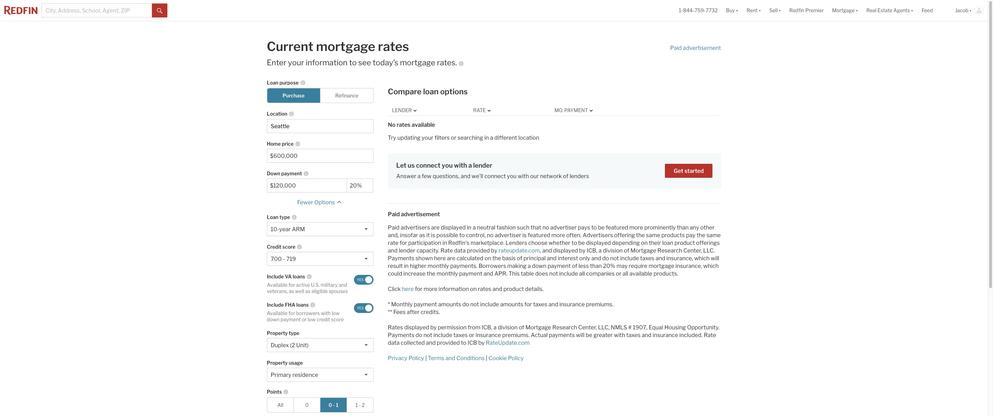 Task type: locate. For each thing, give the bounding box(es) containing it.
0 inside radio
[[305, 402, 309, 408]]

▾ inside rent ▾ dropdown button
[[759, 7, 761, 13]]

3 ▾ from the left
[[779, 7, 781, 13]]

you left our
[[507, 173, 517, 180]]

▾ right agents
[[911, 7, 913, 13]]

1 vertical spatial property
[[267, 360, 288, 366]]

duplex (2 unit)
[[271, 342, 309, 349]]

1 payments from the top
[[388, 255, 414, 262]]

loans up the borrowers
[[296, 302, 309, 308]]

0 vertical spatial loan
[[423, 87, 439, 96]]

0 vertical spatial available
[[412, 121, 435, 128]]

1 vertical spatial type
[[289, 330, 299, 336]]

1 horizontal spatial your
[[422, 134, 433, 141]]

insurance down equal
[[653, 332, 678, 339]]

premiums. up "llc,"
[[586, 301, 614, 308]]

All radio
[[267, 398, 294, 413]]

with up credit
[[321, 310, 331, 316]]

mortgage inside rates displayed by permission from icb, a division of mortgage research center, llc, nmls # 1907, equal housing opportunity. payments do not include taxes or insurance premiums. actual payments will be greater with taxes and insurance included. rate data collected and provided to icb by
[[526, 324, 551, 331]]

information
[[306, 58, 348, 67], [439, 286, 469, 293]]

than up companies
[[590, 263, 602, 270]]

0 horizontal spatial do
[[416, 332, 422, 339]]

1 vertical spatial rate
[[441, 248, 453, 254]]

products.
[[654, 271, 678, 277]]

0 vertical spatial here
[[434, 255, 446, 262]]

different
[[494, 134, 517, 141]]

in right result
[[404, 263, 409, 270]]

0 horizontal spatial down
[[267, 317, 280, 322]]

1 vertical spatial premiums.
[[502, 332, 530, 339]]

and up rates displayed by permission from icb, a division of mortgage research center, llc, nmls # 1907, equal housing opportunity. payments do not include taxes or insurance premiums. actual payments will be greater with taxes and insurance included. rate data collected and provided to icb by
[[549, 301, 558, 308]]

2 horizontal spatial on
[[641, 240, 648, 246]]

2 option group from the top
[[267, 398, 374, 413]]

payments
[[388, 255, 414, 262], [388, 332, 414, 339]]

2 property from the top
[[267, 360, 288, 366]]

premier
[[806, 7, 824, 13]]

housing
[[665, 324, 686, 331]]

0 right all
[[305, 402, 309, 408]]

taxes
[[640, 255, 654, 262], [533, 301, 547, 308], [454, 332, 468, 339], [626, 332, 641, 339]]

product down the this
[[503, 286, 524, 293]]

▾ inside mortgage ▾ dropdown button
[[856, 7, 858, 13]]

rates up today's
[[378, 39, 409, 54]]

2 horizontal spatial rate
[[704, 332, 716, 339]]

division inside rates displayed by permission from icb, a division of mortgage research center, llc, nmls # 1907, equal housing opportunity. payments do not include taxes or insurance premiums. actual payments will be greater with taxes and insurance included. rate data collected and provided to icb by
[[498, 324, 518, 331]]

and inside available for active u.s. military and veterans, as well as eligible spouses
[[339, 282, 347, 288]]

0 horizontal spatial loan
[[423, 87, 439, 96]]

- left 1 - 2 radio
[[333, 402, 335, 408]]

here right click
[[402, 286, 414, 293]]

1 property from the top
[[267, 330, 288, 336]]

▾ inside real estate agents ▾ link
[[911, 7, 913, 13]]

on left their
[[641, 240, 648, 246]]

fewer options
[[297, 199, 335, 206]]

5 ▾ from the left
[[911, 7, 913, 13]]

current
[[267, 39, 313, 54]]

offering
[[614, 232, 635, 239]]

- for 700
[[283, 256, 285, 263]]

or inside the , and displayed by icb, a division of mortgage research center, llc. payments shown here are calculated on the basis of principal and interest only and do not include taxes and insurance, which will result in higher monthly payments. borrowers making a down payment of less than 20% may require mortgage insurance, which could increase the monthly payment and apr. this table does not include all companies or all available products.
[[616, 271, 621, 277]]

type up (2
[[289, 330, 299, 336]]

- inside radio
[[359, 402, 361, 408]]

20%
[[603, 263, 615, 270]]

let us connect you with a lender
[[396, 162, 492, 169]]

Refinance radio
[[320, 88, 374, 103]]

1 is from the left
[[431, 232, 435, 239]]

0 vertical spatial provided
[[467, 248, 490, 254]]

same up 'offerings'
[[707, 232, 721, 239]]

- inside option
[[333, 402, 335, 408]]

available inside the , and displayed by icb, a division of mortgage research center, llc. payments shown here are calculated on the basis of principal and interest only and do not include taxes and insurance, which will result in higher monthly payments. borrowers making a down payment of less than 20% may require mortgage insurance, which could increase the monthly payment and apr. this table does not include all companies or all available products.
[[630, 271, 652, 277]]

1-844-759-7732
[[679, 7, 718, 13]]

feed
[[922, 7, 933, 13]]

2 horizontal spatial be
[[598, 224, 605, 231]]

700 - 719
[[271, 256, 296, 263]]

payments inside the , and displayed by icb, a division of mortgage research center, llc. payments shown here are calculated on the basis of principal and interest only and do not include taxes and insurance, which will result in higher monthly payments. borrowers making a down payment of less than 20% may require mortgage insurance, which could increase the monthly payment and apr. this table does not include all companies or all available products.
[[388, 255, 414, 262]]

no up marketplace.
[[487, 232, 494, 239]]

0
[[305, 402, 309, 408], [329, 402, 332, 408]]

other
[[701, 224, 715, 231]]

taxes down '#'
[[626, 332, 641, 339]]

data inside paid advertisers are displayed in a neutral fashion such that no advertiser pays to be featured more prominently than any other and, insofar as it is possible to control, no advertiser is featured more often. advertisers offering the same products pay the same rate for participation in redfin's marketplace. lenders choose whether to be displayed depending on their loan product offerings and lender capacity. rate data provided by
[[454, 248, 466, 254]]

displayed inside rates displayed by permission from icb, a division of mortgage research center, llc, nmls # 1907, equal housing opportunity. payments do not include taxes or insurance premiums. actual payments will be greater with taxes and insurance included. rate data collected and provided to icb by
[[404, 324, 429, 331]]

payments down rates
[[388, 332, 414, 339]]

loan left 'options'
[[423, 87, 439, 96]]

eligible
[[312, 288, 328, 294]]

here
[[434, 255, 446, 262], [402, 286, 414, 293]]

are inside paid advertisers are displayed in a neutral fashion such that no advertiser pays to be featured more prominently than any other and, insofar as it is possible to control, no advertiser is featured more often. advertisers offering the same products pay the same rate for participation in redfin's marketplace. lenders choose whether to be displayed depending on their loan product offerings and lender capacity. rate data provided by
[[431, 224, 440, 231]]

monthly
[[428, 263, 449, 270], [437, 271, 458, 277]]

2 loan from the top
[[267, 214, 279, 220]]

a up rateupdate.com link
[[494, 324, 497, 331]]

1 loan from the top
[[267, 80, 279, 86]]

home price
[[267, 141, 294, 147]]

option group for loan purpose
[[267, 88, 374, 103]]

may
[[617, 263, 628, 270]]

fha
[[285, 302, 295, 308]]

of inside rates displayed by permission from icb, a division of mortgage research center, llc, nmls # 1907, equal housing opportunity. payments do not include taxes or insurance premiums. actual payments will be greater with taxes and insurance included. rate data collected and provided to icb by
[[519, 324, 524, 331]]

will right payments
[[576, 332, 585, 339]]

available for active u.s. military and veterans, as well as eligible spouses
[[267, 282, 348, 294]]

product inside paid advertisers are displayed in a neutral fashion such that no advertiser pays to be featured more prominently than any other and, insofar as it is possible to control, no advertiser is featured more often. advertisers offering the same products pay the same rate for participation in redfin's marketplace. lenders choose whether to be displayed depending on their loan product offerings and lender capacity. rate data provided by
[[675, 240, 695, 246]]

policy down rateupdate.com
[[508, 355, 524, 362]]

a left few
[[418, 173, 421, 180]]

1 horizontal spatial data
[[454, 248, 466, 254]]

Purchase radio
[[267, 88, 320, 103]]

- left 719
[[283, 256, 285, 263]]

1 horizontal spatial icb,
[[587, 248, 598, 254]]

0 vertical spatial product
[[675, 240, 695, 246]]

include inside rates displayed by permission from icb, a division of mortgage research center, llc, nmls # 1907, equal housing opportunity. payments do not include taxes or insurance premiums. actual payments will be greater with taxes and insurance included. rate data collected and provided to icb by
[[434, 332, 452, 339]]

2 horizontal spatial more
[[630, 224, 643, 231]]

1 0 from the left
[[305, 402, 309, 408]]

mortgage inside dropdown button
[[832, 7, 855, 13]]

option group containing purchase
[[267, 88, 374, 103]]

2 vertical spatial be
[[586, 332, 592, 339]]

1 horizontal spatial -
[[333, 402, 335, 408]]

to up advertisers
[[591, 224, 597, 231]]

▾ for rent ▾
[[759, 7, 761, 13]]

1 vertical spatial more
[[551, 232, 565, 239]]

be inside rates displayed by permission from icb, a division of mortgage research center, llc, nmls # 1907, equal housing opportunity. payments do not include taxes or insurance premiums. actual payments will be greater with taxes and insurance included. rate data collected and provided to icb by
[[586, 332, 592, 339]]

2 available from the top
[[267, 310, 288, 316]]

not up 20%
[[610, 255, 619, 262]]

include for include va loans
[[267, 274, 284, 280]]

for down fha
[[289, 310, 295, 316]]

be left greater at the bottom right of the page
[[586, 332, 592, 339]]

0 vertical spatial no
[[543, 224, 549, 231]]

available up updating
[[412, 121, 435, 128]]

2 vertical spatial paid
[[388, 224, 400, 231]]

0 horizontal spatial policy
[[409, 355, 424, 362]]

available for borrowers with low down payment or low credit score
[[267, 310, 344, 322]]

0 vertical spatial do
[[602, 255, 609, 262]]

0 horizontal spatial icb,
[[482, 324, 492, 331]]

1 horizontal spatial provided
[[467, 248, 490, 254]]

1 vertical spatial advertisement
[[401, 211, 440, 218]]

be up advertisers
[[598, 224, 605, 231]]

are
[[431, 224, 440, 231], [447, 255, 455, 262]]

2 1 from the left
[[356, 402, 358, 408]]

try
[[388, 134, 396, 141]]

center, inside rates displayed by permission from icb, a division of mortgage research center, llc, nmls # 1907, equal housing opportunity. payments do not include taxes or insurance premiums. actual payments will be greater with taxes and insurance included. rate data collected and provided to icb by
[[578, 324, 597, 331]]

rate inside paid advertisers are displayed in a neutral fashion such that no advertiser pays to be featured more prominently than any other and, insofar as it is possible to control, no advertiser is featured more often. advertisers offering the same products pay the same rate for participation in redfin's marketplace. lenders choose whether to be displayed depending on their loan product offerings and lender capacity. rate data provided by
[[441, 248, 453, 254]]

6 ▾ from the left
[[970, 7, 972, 13]]

will down the llc.
[[711, 255, 719, 262]]

as down active
[[305, 288, 310, 294]]

amounts down the this
[[500, 301, 523, 308]]

unit)
[[296, 342, 309, 349]]

1 horizontal spatial rate
[[473, 107, 486, 113]]

for down "details."
[[525, 301, 532, 308]]

redfin premier
[[789, 7, 824, 13]]

are up payments.
[[447, 255, 455, 262]]

featured
[[606, 224, 628, 231], [528, 232, 550, 239]]

premiums. inside * monthly payment amounts do not include amounts for taxes and insurance premiums. ** fees after credits.
[[586, 301, 614, 308]]

include up from at left bottom
[[480, 301, 499, 308]]

center, left "llc,"
[[578, 324, 597, 331]]

include inside * monthly payment amounts do not include amounts for taxes and insurance premiums. ** fees after credits.
[[480, 301, 499, 308]]

property inside 'element'
[[267, 360, 288, 366]]

1 available from the top
[[267, 282, 288, 288]]

real estate agents ▾
[[867, 7, 913, 13]]

division up rateupdate.com link
[[498, 324, 518, 331]]

mortgage up products.
[[649, 263, 674, 270]]

0 horizontal spatial featured
[[528, 232, 550, 239]]

1
[[336, 402, 338, 408], [356, 402, 358, 408]]

1 policy from the left
[[409, 355, 424, 362]]

insurance down from at left bottom
[[476, 332, 501, 339]]

a inside paid advertisers are displayed in a neutral fashion such that no advertiser pays to be featured more prominently than any other and, insofar as it is possible to control, no advertiser is featured more often. advertisers offering the same products pay the same rate for participation in redfin's marketplace. lenders choose whether to be displayed depending on their loan product offerings and lender capacity. rate data provided by
[[473, 224, 476, 231]]

conditions
[[456, 355, 485, 362]]

estate
[[878, 7, 893, 13]]

try updating your filters or searching in a different location
[[388, 134, 539, 141]]

2 horizontal spatial mortgage
[[832, 7, 855, 13]]

1 vertical spatial down
[[267, 317, 280, 322]]

0 horizontal spatial center,
[[578, 324, 597, 331]]

down up does
[[532, 263, 547, 270]]

1 horizontal spatial mortgage
[[631, 248, 656, 254]]

submit search image
[[157, 8, 163, 14]]

0 vertical spatial connect
[[416, 162, 441, 169]]

down
[[532, 263, 547, 270], [267, 317, 280, 322]]

are inside the , and displayed by icb, a division of mortgage research center, llc. payments shown here are calculated on the basis of principal and interest only and do not include taxes and insurance, which will result in higher monthly payments. borrowers making a down payment of less than 20% may require mortgage insurance, which could increase the monthly payment and apr. this table does not include all companies or all available products.
[[447, 255, 455, 262]]

, and displayed by icb, a division of mortgage research center, llc. payments shown here are calculated on the basis of principal and interest only and do not include taxes and insurance, which will result in higher monthly payments. borrowers making a down payment of less than 20% may require mortgage insurance, which could increase the monthly payment and apr. this table does not include all companies or all available products.
[[388, 248, 719, 277]]

1 horizontal spatial on
[[485, 255, 491, 262]]

loan left purpose
[[267, 80, 279, 86]]

current mortgage rates
[[267, 39, 409, 54]]

mo. payment
[[555, 107, 588, 113]]

1 vertical spatial available
[[267, 310, 288, 316]]

and inside * monthly payment amounts do not include amounts for taxes and insurance premiums. ** fees after credits.
[[549, 301, 558, 308]]

0 vertical spatial include
[[267, 274, 284, 280]]

property up duplex in the bottom of the page
[[267, 330, 288, 336]]

type for year
[[280, 214, 290, 220]]

▾ inside sell ▾ dropdown button
[[779, 7, 781, 13]]

1 vertical spatial provided
[[437, 340, 460, 346]]

1 horizontal spatial mortgage
[[400, 58, 435, 67]]

2 include from the top
[[267, 302, 284, 308]]

1 left 2
[[356, 402, 358, 408]]

division inside the , and displayed by icb, a division of mortgage research center, llc. payments shown here are calculated on the basis of principal and interest only and do not include taxes and insurance, which will result in higher monthly payments. borrowers making a down payment of less than 20% may require mortgage insurance, which could increase the monthly payment and apr. this table does not include all companies or all available products.
[[603, 248, 623, 254]]

property up the primary
[[267, 360, 288, 366]]

rent ▾ button
[[743, 0, 765, 21]]

permission
[[438, 324, 467, 331]]

loan up 10-
[[267, 214, 279, 220]]

1 vertical spatial information
[[439, 286, 469, 293]]

1 1 from the left
[[336, 402, 338, 408]]

your left the filters
[[422, 134, 433, 141]]

1 horizontal spatial all
[[623, 271, 628, 277]]

after
[[407, 309, 420, 316]]

0 vertical spatial more
[[630, 224, 643, 231]]

of left lenders
[[563, 173, 569, 180]]

are up possible
[[431, 224, 440, 231]]

option group down residence
[[267, 398, 374, 413]]

all down may
[[623, 271, 628, 277]]

1 vertical spatial score
[[331, 317, 344, 322]]

questions,
[[433, 173, 460, 180]]

on up borrowers
[[485, 255, 491, 262]]

rate
[[388, 240, 399, 246]]

credit
[[267, 244, 282, 250]]

will inside rates displayed by permission from icb, a division of mortgage research center, llc, nmls # 1907, equal housing opportunity. payments do not include taxes or insurance premiums. actual payments will be greater with taxes and insurance included. rate data collected and provided to icb by
[[576, 332, 585, 339]]

network
[[540, 173, 562, 180]]

rate down redfin's
[[441, 248, 453, 254]]

mortgage
[[316, 39, 375, 54], [400, 58, 435, 67], [649, 263, 674, 270]]

do inside rates displayed by permission from icb, a division of mortgage research center, llc, nmls # 1907, equal housing opportunity. payments do not include taxes or insurance premiums. actual payments will be greater with taxes and insurance included. rate data collected and provided to icb by
[[416, 332, 422, 339]]

0 horizontal spatial data
[[388, 340, 400, 346]]

2 0 from the left
[[329, 402, 332, 408]]

1 vertical spatial paid
[[388, 211, 400, 218]]

0 horizontal spatial division
[[498, 324, 518, 331]]

1 all from the left
[[579, 271, 585, 277]]

0 vertical spatial down
[[532, 263, 547, 270]]

with inside available for borrowers with low down payment or low credit score
[[321, 310, 331, 316]]

0 vertical spatial data
[[454, 248, 466, 254]]

participation
[[408, 240, 441, 246]]

option group
[[267, 88, 374, 103], [267, 398, 374, 413]]

by inside paid advertisers are displayed in a neutral fashion such that no advertiser pays to be featured more prominently than any other and, insofar as it is possible to control, no advertiser is featured more often. advertisers offering the same products pay the same rate for participation in redfin's marketplace. lenders choose whether to be displayed depending on their loan product offerings and lender capacity. rate data provided by
[[491, 248, 497, 254]]

mortgage left rates.
[[400, 58, 435, 67]]

or down may
[[616, 271, 621, 277]]

privacy policy | terms and conditions | cookie policy
[[388, 355, 524, 362]]

0 vertical spatial information
[[306, 58, 348, 67]]

0 horizontal spatial research
[[552, 324, 577, 331]]

1 vertical spatial loans
[[296, 302, 309, 308]]

for down insofar
[[400, 240, 407, 246]]

1 vertical spatial on
[[485, 255, 491, 262]]

fewer
[[297, 199, 313, 206]]

the
[[636, 232, 645, 239], [697, 232, 705, 239], [492, 255, 501, 262], [427, 271, 435, 277]]

1 ▾ from the left
[[736, 7, 738, 13]]

llc.
[[703, 248, 715, 254]]

as left well
[[289, 288, 294, 294]]

down inside available for borrowers with low down payment or low credit score
[[267, 317, 280, 322]]

fashion
[[497, 224, 516, 231]]

do inside the , and displayed by icb, a division of mortgage research center, llc. payments shown here are calculated on the basis of principal and interest only and do not include taxes and insurance, which will result in higher monthly payments. borrowers making a down payment of less than 20% may require mortgage insurance, which could increase the monthly payment and apr. this table does not include all companies or all available products.
[[602, 255, 609, 262]]

low down spouses
[[332, 310, 340, 316]]

actual
[[531, 332, 548, 339]]

or inside available for borrowers with low down payment or low credit score
[[302, 317, 307, 322]]

1 vertical spatial option group
[[267, 398, 374, 413]]

0 horizontal spatial paid advertisement
[[388, 211, 440, 218]]

enter your information to see today's mortgage rates.
[[267, 58, 457, 67]]

0 horizontal spatial |
[[425, 355, 427, 362]]

here inside the , and displayed by icb, a division of mortgage research center, llc. payments shown here are calculated on the basis of principal and interest only and do not include taxes and insurance, which will result in higher monthly payments. borrowers making a down payment of less than 20% may require mortgage insurance, which could increase the monthly payment and apr. this table does not include all companies or all available products.
[[434, 255, 446, 262]]

1 vertical spatial rates
[[397, 121, 411, 128]]

1 vertical spatial center,
[[578, 324, 597, 331]]

2 payments from the top
[[388, 332, 414, 339]]

products
[[662, 232, 685, 239]]

rate up searching
[[473, 107, 486, 113]]

1 option group from the top
[[267, 88, 374, 103]]

1 vertical spatial featured
[[528, 232, 550, 239]]

down inside the , and displayed by icb, a division of mortgage research center, llc. payments shown here are calculated on the basis of principal and interest only and do not include taxes and insurance, which will result in higher monthly payments. borrowers making a down payment of less than 20% may require mortgage insurance, which could increase the monthly payment and apr. this table does not include all companies or all available products.
[[532, 263, 547, 270]]

1 horizontal spatial insurance
[[560, 301, 585, 308]]

available down the include fha loans
[[267, 310, 288, 316]]

score
[[283, 244, 295, 250], [331, 317, 344, 322]]

0 vertical spatial icb,
[[587, 248, 598, 254]]

displayed
[[441, 224, 466, 231], [586, 240, 611, 246], [553, 248, 578, 254], [404, 324, 429, 331]]

do
[[602, 255, 609, 262], [462, 301, 469, 308], [416, 332, 422, 339]]

well
[[295, 288, 304, 294]]

0 horizontal spatial your
[[288, 58, 304, 67]]

or down the borrowers
[[302, 317, 307, 322]]

possible
[[437, 232, 458, 239]]

1 horizontal spatial down
[[532, 263, 547, 270]]

option group containing all
[[267, 398, 374, 413]]

refinance
[[335, 93, 358, 99]]

payment right down
[[281, 171, 302, 177]]

1 horizontal spatial policy
[[508, 355, 524, 362]]

0 horizontal spatial product
[[503, 286, 524, 293]]

1 | from the left
[[425, 355, 427, 362]]

to
[[349, 58, 357, 67], [591, 224, 597, 231], [459, 232, 465, 239], [572, 240, 577, 246], [461, 340, 467, 346]]

▾ right rent
[[759, 7, 761, 13]]

data inside rates displayed by permission from icb, a division of mortgage research center, llc, nmls # 1907, equal housing opportunity. payments do not include taxes or insurance premiums. actual payments will be greater with taxes and insurance included. rate data collected and provided to icb by
[[388, 340, 400, 346]]

not inside * monthly payment amounts do not include amounts for taxes and insurance premiums. ** fees after credits.
[[470, 301, 479, 308]]

advertiser
[[550, 224, 577, 231], [495, 232, 521, 239]]

available inside available for borrowers with low down payment or low credit score
[[267, 310, 288, 316]]

2 ▾ from the left
[[759, 7, 761, 13]]

0 vertical spatial are
[[431, 224, 440, 231]]

1 horizontal spatial featured
[[606, 224, 628, 231]]

option group up state, city, county, zip search field on the top of the page
[[267, 88, 374, 103]]

as inside paid advertisers are displayed in a neutral fashion such that no advertiser pays to be featured more prominently than any other and, insofar as it is possible to control, no advertiser is featured more often. advertisers offering the same products pay the same rate for participation in redfin's marketplace. lenders choose whether to be displayed depending on their loan product offerings and lender capacity. rate data provided by
[[419, 232, 425, 239]]

icb, up only
[[587, 248, 598, 254]]

and left interest
[[547, 255, 557, 262]]

0 horizontal spatial mortgage
[[526, 324, 551, 331]]

▾ inside buy ▾ dropdown button
[[736, 7, 738, 13]]

for inside available for borrowers with low down payment or low credit score
[[289, 310, 295, 316]]

loans for include fha loans
[[296, 302, 309, 308]]

▾ for jacob ▾
[[970, 7, 972, 13]]

for inside available for active u.s. military and veterans, as well as eligible spouses
[[289, 282, 295, 288]]

rate
[[473, 107, 486, 113], [441, 248, 453, 254], [704, 332, 716, 339]]

such
[[517, 224, 530, 231]]

with
[[454, 162, 467, 169], [518, 173, 529, 180], [321, 310, 331, 316], [614, 332, 625, 339]]

this
[[509, 271, 520, 277]]

0 vertical spatial available
[[267, 282, 288, 288]]

a up table
[[528, 263, 531, 270]]

for down va
[[289, 282, 295, 288]]

displayed up interest
[[553, 248, 578, 254]]

depending
[[612, 240, 640, 246]]

on inside paid advertisers are displayed in a neutral fashion such that no advertiser pays to be featured more prominently than any other and, insofar as it is possible to control, no advertiser is featured more often. advertisers offering the same products pay the same rate for participation in redfin's marketplace. lenders choose whether to be displayed depending on their loan product offerings and lender capacity. rate data provided by
[[641, 240, 648, 246]]

us
[[408, 162, 415, 169]]

of up rateupdate.com
[[519, 324, 524, 331]]

payments up result
[[388, 255, 414, 262]]

1 include from the top
[[267, 274, 284, 280]]

equal
[[649, 324, 663, 331]]

mortgage left the "real"
[[832, 7, 855, 13]]

than up pay on the right of the page
[[677, 224, 689, 231]]

information down the current mortgage rates
[[306, 58, 348, 67]]

mortgage
[[832, 7, 855, 13], [631, 248, 656, 254], [526, 324, 551, 331]]

be
[[598, 224, 605, 231], [578, 240, 585, 246], [586, 332, 592, 339]]

division
[[603, 248, 623, 254], [498, 324, 518, 331]]

policy down collected
[[409, 355, 424, 362]]

1 amounts from the left
[[438, 301, 461, 308]]

1 horizontal spatial here
[[434, 255, 446, 262]]

duplex
[[271, 342, 289, 349]]

available inside available for active u.s. military and veterans, as well as eligible spouses
[[267, 282, 288, 288]]

0 horizontal spatial is
[[431, 232, 435, 239]]

not
[[610, 255, 619, 262], [549, 271, 558, 277], [470, 301, 479, 308], [424, 332, 432, 339]]

type
[[280, 214, 290, 220], [289, 330, 299, 336]]

credit score
[[267, 244, 295, 250]]

0 inside option
[[329, 402, 332, 408]]

mortgage ▾ button
[[832, 0, 858, 21]]

the right offering
[[636, 232, 645, 239]]

center, inside the , and displayed by icb, a division of mortgage research center, llc. payments shown here are calculated on the basis of principal and interest only and do not include taxes and insurance, which will result in higher monthly payments. borrowers making a down payment of less than 20% may require mortgage insurance, which could increase the monthly payment and apr. this table does not include all companies or all available products.
[[683, 248, 702, 254]]

research down products
[[658, 248, 682, 254]]

▾ for mortgage ▾
[[856, 7, 858, 13]]

insurance,
[[667, 255, 693, 262], [676, 263, 702, 270]]

1 horizontal spatial than
[[677, 224, 689, 231]]

displayed down advertisers
[[586, 240, 611, 246]]

for inside paid advertisers are displayed in a neutral fashion such that no advertiser pays to be featured more prominently than any other and, insofar as it is possible to control, no advertiser is featured more often. advertisers offering the same products pay the same rate for participation in redfin's marketplace. lenders choose whether to be displayed depending on their loan product offerings and lender capacity. rate data provided by
[[400, 240, 407, 246]]

0 vertical spatial mortgage
[[832, 7, 855, 13]]

4 ▾ from the left
[[856, 7, 858, 13]]

0 horizontal spatial -
[[283, 256, 285, 263]]

research
[[658, 248, 682, 254], [552, 324, 577, 331]]

2 horizontal spatial do
[[602, 255, 609, 262]]

same up their
[[646, 232, 660, 239]]

0 for 0 - 1
[[329, 402, 332, 408]]

0 horizontal spatial than
[[590, 263, 602, 270]]

1 vertical spatial mortgage
[[400, 58, 435, 67]]

product
[[675, 240, 695, 246], [503, 286, 524, 293]]

mortgage inside the , and displayed by icb, a division of mortgage research center, llc. payments shown here are calculated on the basis of principal and interest only and do not include taxes and insurance, which will result in higher monthly payments. borrowers making a down payment of less than 20% may require mortgage insurance, which could increase the monthly payment and apr. this table does not include all companies or all available products.
[[649, 263, 674, 270]]

loan inside paid advertisers are displayed in a neutral fashion such that no advertiser pays to be featured more prominently than any other and, insofar as it is possible to control, no advertiser is featured more often. advertisers offering the same products pay the same rate for participation in redfin's marketplace. lenders choose whether to be displayed depending on their loan product offerings and lender capacity. rate data provided by
[[662, 240, 673, 246]]

of down depending
[[624, 248, 629, 254]]

1 horizontal spatial score
[[331, 317, 344, 322]]

more down increase
[[424, 286, 437, 293]]

provided inside rates displayed by permission from icb, a division of mortgage research center, llc, nmls # 1907, equal housing opportunity. payments do not include taxes or insurance premiums. actual payments will be greater with taxes and insurance included. rate data collected and provided to icb by
[[437, 340, 460, 346]]

0 horizontal spatial advertisement
[[401, 211, 440, 218]]

not up collected
[[424, 332, 432, 339]]

2 | from the left
[[486, 355, 487, 362]]

credits.
[[421, 309, 440, 316]]

1 vertical spatial data
[[388, 340, 400, 346]]



Task type: vqa. For each thing, say whether or not it's contained in the screenshot.
'than' within the ", and displayed by ICB, a division of Mortgage Research Center, LLC. Payments shown here are calculated on the basis of principal and interest only and do not include taxes and insurance, which will result in higher monthly payments. Borrowers making a down payment of less than 20% may require mortgage insurance, which could increase the monthly payment and APR. This table does not include all companies or all available products."
yes



Task type: describe. For each thing, give the bounding box(es) containing it.
down payment element
[[347, 166, 370, 179]]

a up we'll
[[468, 162, 472, 169]]

the up borrowers
[[492, 255, 501, 262]]

real
[[867, 7, 877, 13]]

we'll
[[472, 173, 483, 180]]

and up terms
[[426, 340, 436, 346]]

0 horizontal spatial as
[[289, 288, 294, 294]]

1 vertical spatial paid advertisement
[[388, 211, 440, 218]]

than inside the , and displayed by icb, a division of mortgage research center, llc. payments shown here are calculated on the basis of principal and interest only and do not include taxes and insurance, which will result in higher monthly payments. borrowers making a down payment of less than 20% may require mortgage insurance, which could increase the monthly payment and apr. this table does not include all companies or all available products.
[[590, 263, 602, 270]]

veterans,
[[267, 288, 288, 294]]

0 vertical spatial which
[[694, 255, 710, 262]]

0 vertical spatial mortgage
[[316, 39, 375, 54]]

taxes inside * monthly payment amounts do not include amounts for taxes and insurance premiums. ** fees after credits.
[[533, 301, 547, 308]]

no
[[388, 121, 396, 128]]

here link
[[402, 286, 414, 293]]

payment down interest
[[548, 263, 571, 270]]

payment inside * monthly payment amounts do not include amounts for taxes and insurance premiums. ** fees after credits.
[[414, 301, 437, 308]]

1 inside option
[[336, 402, 338, 408]]

mo. payment button
[[555, 107, 594, 114]]

details.
[[525, 286, 544, 293]]

rate inside button
[[473, 107, 486, 113]]

1 vertical spatial product
[[503, 286, 524, 293]]

paid inside paid advertisers are displayed in a neutral fashion such that no advertiser pays to be featured more prominently than any other and, insofar as it is possible to control, no advertiser is featured more often. advertisers offering the same products pay the same rate for participation in redfin's marketplace. lenders choose whether to be displayed depending on their loan product offerings and lender capacity. rate data provided by
[[388, 224, 400, 231]]

and left we'll
[[461, 173, 471, 180]]

and up products.
[[656, 255, 665, 262]]

options
[[440, 87, 468, 96]]

research inside rates displayed by permission from icb, a division of mortgage research center, llc, nmls # 1907, equal housing opportunity. payments do not include taxes or insurance premiums. actual payments will be greater with taxes and insurance included. rate data collected and provided to icb by
[[552, 324, 577, 331]]

in inside the , and displayed by icb, a division of mortgage research center, llc. payments shown here are calculated on the basis of principal and interest only and do not include taxes and insurance, which will result in higher monthly payments. borrowers making a down payment of less than 20% may require mortgage insurance, which could increase the monthly payment and apr. this table does not include all companies or all available products.
[[404, 263, 409, 270]]

and,
[[388, 232, 399, 239]]

0 vertical spatial your
[[288, 58, 304, 67]]

2 horizontal spatial insurance
[[653, 332, 678, 339]]

mortgage ▾ button
[[828, 0, 862, 21]]

844-
[[683, 7, 695, 13]]

0 horizontal spatial available
[[412, 121, 435, 128]]

prominently
[[644, 224, 676, 231]]

2 is from the left
[[522, 232, 527, 239]]

0 vertical spatial insurance,
[[667, 255, 693, 262]]

property for duplex (2 unit)
[[267, 330, 288, 336]]

with inside rates displayed by permission from icb, a division of mortgage research center, llc, nmls # 1907, equal housing opportunity. payments do not include taxes or insurance premiums. actual payments will be greater with taxes and insurance included. rate data collected and provided to icb by
[[614, 332, 625, 339]]

loan for loan type
[[267, 214, 279, 220]]

primary
[[271, 372, 291, 379]]

a left different
[[490, 134, 493, 141]]

agents
[[894, 7, 910, 13]]

▾ for buy ▾
[[736, 7, 738, 13]]

of down rateupdate.com
[[517, 255, 522, 262]]

with up questions,
[[454, 162, 467, 169]]

advertisers
[[401, 224, 430, 231]]

0 for 0
[[305, 402, 309, 408]]

rate button
[[473, 107, 492, 114]]

primary residence
[[271, 372, 318, 379]]

to down often.
[[572, 240, 577, 246]]

0 horizontal spatial information
[[306, 58, 348, 67]]

advertisement inside button
[[683, 45, 721, 51]]

1 horizontal spatial information
[[439, 286, 469, 293]]

redfin's
[[448, 240, 470, 246]]

rates.
[[437, 58, 457, 67]]

icb, inside the , and displayed by icb, a division of mortgage research center, llc. payments shown here are calculated on the basis of principal and interest only and do not include taxes and insurance, which will result in higher monthly payments. borrowers making a down payment of less than 20% may require mortgage insurance, which could increase the monthly payment and apr. this table does not include all companies or all available products.
[[587, 248, 598, 254]]

loan for loan purpose
[[267, 80, 279, 86]]

to inside rates displayed by permission from icb, a division of mortgage research center, llc, nmls # 1907, equal housing opportunity. payments do not include taxes or insurance premiums. actual payments will be greater with taxes and insurance included. rate data collected and provided to icb by
[[461, 340, 467, 346]]

0 vertical spatial advertiser
[[550, 224, 577, 231]]

1 vertical spatial no
[[487, 232, 494, 239]]

get
[[674, 168, 683, 174]]

0 vertical spatial lender
[[473, 162, 492, 169]]

1 same from the left
[[646, 232, 660, 239]]

filters
[[435, 134, 450, 141]]

1-844-759-7732 link
[[679, 7, 718, 13]]

purpose
[[280, 80, 299, 86]]

or inside rates displayed by permission from icb, a division of mortgage research center, llc, nmls # 1907, equal housing opportunity. payments do not include taxes or insurance premiums. actual payments will be greater with taxes and insurance included. rate data collected and provided to icb by
[[469, 332, 474, 339]]

paid inside button
[[670, 45, 682, 51]]

active
[[296, 282, 310, 288]]

capacity.
[[417, 248, 439, 254]]

u.s.
[[311, 282, 320, 288]]

buy ▾ button
[[726, 0, 738, 21]]

1 inside radio
[[356, 402, 358, 408]]

do inside * monthly payment amounts do not include amounts for taxes and insurance premiums. ** fees after credits.
[[462, 301, 469, 308]]

0 horizontal spatial low
[[308, 317, 316, 322]]

payments inside rates displayed by permission from icb, a division of mortgage research center, llc, nmls # 1907, equal housing opportunity. payments do not include taxes or insurance premiums. actual payments will be greater with taxes and insurance included. rate data collected and provided to icb by
[[388, 332, 414, 339]]

offerings
[[696, 240, 720, 246]]

than inside paid advertisers are displayed in a neutral fashion such that no advertiser pays to be featured more prominently than any other and, insofar as it is possible to control, no advertiser is featured more often. advertisers offering the same products pay the same rate for participation in redfin's marketplace. lenders choose whether to be displayed depending on their loan product offerings and lender capacity. rate data provided by
[[677, 224, 689, 231]]

0 - 1 radio
[[320, 398, 347, 413]]

spouses
[[329, 288, 348, 294]]

calculated
[[457, 255, 483, 262]]

7732
[[706, 7, 718, 13]]

icb
[[468, 340, 477, 346]]

0 horizontal spatial insurance
[[476, 332, 501, 339]]

0 vertical spatial you
[[442, 162, 453, 169]]

research inside the , and displayed by icb, a division of mortgage research center, llc. payments shown here are calculated on the basis of principal and interest only and do not include taxes and insurance, which will result in higher monthly payments. borrowers making a down payment of less than 20% may require mortgage insurance, which could increase the monthly payment and apr. this table does not include all companies or all available products.
[[658, 248, 682, 254]]

cookie
[[489, 355, 507, 362]]

payment down payments.
[[459, 271, 482, 277]]

making
[[507, 263, 527, 270]]

1 vertical spatial connect
[[485, 173, 506, 180]]

2 amounts from the left
[[500, 301, 523, 308]]

1 - 2 radio
[[347, 398, 374, 413]]

their
[[649, 240, 661, 246]]

could
[[388, 271, 402, 277]]

▾ for sell ▾
[[779, 7, 781, 13]]

0 vertical spatial paid advertisement
[[670, 45, 721, 51]]

lenders
[[570, 173, 589, 180]]

1 vertical spatial monthly
[[437, 271, 458, 277]]

10-
[[271, 226, 279, 233]]

it
[[426, 232, 430, 239]]

residence
[[293, 372, 318, 379]]

a down advertisers
[[599, 248, 602, 254]]

a inside rates displayed by permission from icb, a division of mortgage research center, llc, nmls # 1907, equal housing opportunity. payments do not include taxes or insurance premiums. actual payments will be greater with taxes and insurance included. rate data collected and provided to icb by
[[494, 324, 497, 331]]

compare
[[388, 87, 422, 96]]

1 vertical spatial which
[[703, 263, 719, 270]]

2 vertical spatial rates
[[478, 286, 491, 293]]

and down borrowers
[[484, 271, 493, 277]]

answer a few questions, and we'll connect you with our network of lenders
[[396, 173, 589, 180]]

type for (2
[[289, 330, 299, 336]]

lenders
[[506, 240, 527, 246]]

with left our
[[518, 173, 529, 180]]

0 vertical spatial be
[[598, 224, 605, 231]]

1 vertical spatial insurance,
[[676, 263, 702, 270]]

property type element
[[267, 326, 370, 338]]

see
[[358, 58, 371, 67]]

paid advertisement button
[[670, 44, 721, 52]]

Down payment text field
[[350, 183, 370, 189]]

provided inside paid advertisers are displayed in a neutral fashion such that no advertiser pays to be featured more prominently than any other and, insofar as it is possible to control, no advertiser is featured more often. advertisers offering the same products pay the same rate for participation in redfin's marketplace. lenders choose whether to be displayed depending on their loan product offerings and lender capacity. rate data provided by
[[467, 248, 490, 254]]

choose
[[528, 240, 548, 246]]

require
[[629, 263, 648, 270]]

the right increase
[[427, 271, 435, 277]]

0 horizontal spatial connect
[[416, 162, 441, 169]]

property usage
[[267, 360, 303, 366]]

0 horizontal spatial here
[[402, 286, 414, 293]]

by inside the , and displayed by icb, a division of mortgage research center, llc. payments shown here are calculated on the basis of principal and interest only and do not include taxes and insurance, which will result in higher monthly payments. borrowers making a down payment of less than 20% may require mortgage insurance, which could increase the monthly payment and apr. this table does not include all companies or all available products.
[[579, 248, 586, 254]]

0 radio
[[294, 398, 320, 413]]

lender inside paid advertisers are displayed in a neutral fashion such that no advertiser pays to be featured more prominently than any other and, insofar as it is possible to control, no advertiser is featured more often. advertisers offering the same products pay the same rate for participation in redfin's marketplace. lenders choose whether to be displayed depending on their loan product offerings and lender capacity. rate data provided by
[[399, 248, 415, 254]]

collected
[[401, 340, 425, 346]]

include for include fha loans
[[267, 302, 284, 308]]

1 vertical spatial your
[[422, 134, 433, 141]]

by right icb
[[478, 340, 485, 346]]

0 vertical spatial rates
[[378, 39, 409, 54]]

today's
[[373, 58, 398, 67]]

0 horizontal spatial on
[[470, 286, 477, 293]]

sell ▾
[[769, 7, 781, 13]]

payments.
[[450, 263, 477, 270]]

rateupdate.com link
[[486, 340, 530, 346]]

few
[[422, 173, 432, 180]]

by down "credits."
[[430, 324, 437, 331]]

control,
[[466, 232, 486, 239]]

mortgage ▾
[[832, 7, 858, 13]]

started
[[685, 168, 704, 174]]

will inside the , and displayed by icb, a division of mortgage research center, llc. payments shown here are calculated on the basis of principal and interest only and do not include taxes and insurance, which will result in higher monthly payments. borrowers making a down payment of less than 20% may require mortgage insurance, which could increase the monthly payment and apr. this table does not include all companies or all available products.
[[711, 255, 719, 262]]

option group for points
[[267, 398, 374, 413]]

nmls
[[611, 324, 627, 331]]

Home price text field
[[270, 153, 371, 159]]

result
[[388, 263, 403, 270]]

available for payment
[[267, 310, 288, 316]]

not inside rates displayed by permission from icb, a division of mortgage research center, llc, nmls # 1907, equal housing opportunity. payments do not include taxes or insurance premiums. actual payments will be greater with taxes and insurance included. rate data collected and provided to icb by
[[424, 332, 432, 339]]

down payment
[[267, 171, 302, 177]]

not right does
[[549, 271, 558, 277]]

taxes down permission
[[454, 332, 468, 339]]

1 horizontal spatial low
[[332, 310, 340, 316]]

advertisers
[[583, 232, 613, 239]]

include down interest
[[559, 271, 578, 277]]

greater
[[594, 332, 613, 339]]

paid advertisers are displayed in a neutral fashion such that no advertiser pays to be featured more prominently than any other and, insofar as it is possible to control, no advertiser is featured more often. advertisers offering the same products pay the same rate for participation in redfin's marketplace. lenders choose whether to be displayed depending on their loan product offerings and lender capacity. rate data provided by
[[388, 224, 721, 254]]

2
[[362, 402, 365, 408]]

price
[[282, 141, 294, 147]]

compare loan options
[[388, 87, 468, 96]]

City, Address, School, Agent, ZIP search field
[[42, 3, 152, 17]]

let
[[396, 162, 406, 169]]

2 policy from the left
[[508, 355, 524, 362]]

to up redfin's
[[459, 232, 465, 239]]

principal
[[524, 255, 546, 262]]

10-year arm
[[271, 226, 305, 233]]

#
[[628, 324, 632, 331]]

or right the filters
[[451, 134, 456, 141]]

loans for include va loans
[[293, 274, 305, 280]]

for right here 'link'
[[415, 286, 423, 293]]

real estate agents ▾ link
[[867, 0, 913, 21]]

displayed up possible
[[441, 224, 466, 231]]

to left the see
[[349, 58, 357, 67]]

insurance inside * monthly payment amounts do not include amounts for taxes and insurance premiums. ** fees after credits.
[[560, 301, 585, 308]]

1 horizontal spatial more
[[551, 232, 565, 239]]

- for 0
[[333, 402, 335, 408]]

0 horizontal spatial be
[[578, 240, 585, 246]]

and right ,
[[542, 248, 552, 254]]

rateupdate.com
[[486, 340, 530, 346]]

on inside the , and displayed by icb, a division of mortgage research center, llc. payments shown here are calculated on the basis of principal and interest only and do not include taxes and insurance, which will result in higher monthly payments. borrowers making a down payment of less than 20% may require mortgage insurance, which could increase the monthly payment and apr. this table does not include all companies or all available products.
[[485, 255, 491, 262]]

0 horizontal spatial advertiser
[[495, 232, 521, 239]]

State, City, County, ZIP search field
[[267, 119, 374, 133]]

include va loans
[[267, 274, 305, 280]]

displayed inside the , and displayed by icb, a division of mortgage research center, llc. payments shown here are calculated on the basis of principal and interest only and do not include taxes and insurance, which will result in higher monthly payments. borrowers making a down payment of less than 20% may require mortgage insurance, which could increase the monthly payment and apr. this table does not include all companies or all available products.
[[553, 248, 578, 254]]

property for primary residence
[[267, 360, 288, 366]]

rates displayed by permission from icb, a division of mortgage research center, llc, nmls # 1907, equal housing opportunity. payments do not include taxes or insurance premiums. actual payments will be greater with taxes and insurance included. rate data collected and provided to icb by
[[388, 324, 720, 346]]

1 - 2
[[356, 402, 365, 408]]

property usage element
[[267, 356, 370, 368]]

buy ▾
[[726, 7, 738, 13]]

the down any
[[697, 232, 705, 239]]

interest
[[558, 255, 578, 262]]

0 vertical spatial score
[[283, 244, 295, 250]]

answer
[[396, 173, 416, 180]]

payment inside available for borrowers with low down payment or low credit score
[[281, 317, 301, 322]]

1 horizontal spatial as
[[305, 288, 310, 294]]

rate inside rates displayed by permission from icb, a division of mortgage research center, llc, nmls # 1907, equal housing opportunity. payments do not include taxes or insurance premiums. actual payments will be greater with taxes and insurance included. rate data collected and provided to icb by
[[704, 332, 716, 339]]

premiums. inside rates displayed by permission from icb, a division of mortgage research center, llc, nmls # 1907, equal housing opportunity. payments do not include taxes or insurance premiums. actual payments will be greater with taxes and insurance included. rate data collected and provided to icb by
[[502, 332, 530, 339]]

borrowers
[[479, 263, 506, 270]]

include up may
[[620, 255, 639, 262]]

in down possible
[[443, 240, 447, 246]]

icb, inside rates displayed by permission from icb, a division of mortgage research center, llc, nmls # 1907, equal housing opportunity. payments do not include taxes or insurance premiums. actual payments will be greater with taxes and insurance included. rate data collected and provided to icb by
[[482, 324, 492, 331]]

0 vertical spatial monthly
[[428, 263, 449, 270]]

and right only
[[592, 255, 601, 262]]

in up control,
[[467, 224, 472, 231]]

1 horizontal spatial no
[[543, 224, 549, 231]]

va
[[285, 274, 292, 280]]

Down payment text field
[[270, 183, 344, 189]]

taxes inside the , and displayed by icb, a division of mortgage research center, llc. payments shown here are calculated on the basis of principal and interest only and do not include taxes and insurance, which will result in higher monthly payments. borrowers making a down payment of less than 20% may require mortgage insurance, which could increase the monthly payment and apr. this table does not include all companies or all available products.
[[640, 255, 654, 262]]

2 all from the left
[[623, 271, 628, 277]]

and down "apr."
[[493, 286, 502, 293]]

less
[[579, 263, 589, 270]]

2 same from the left
[[707, 232, 721, 239]]

cookie policy link
[[489, 355, 524, 362]]

2 vertical spatial more
[[424, 286, 437, 293]]

in right searching
[[484, 134, 489, 141]]

and inside paid advertisers are displayed in a neutral fashion such that no advertiser pays to be featured more prominently than any other and, insofar as it is possible to control, no advertiser is featured more often. advertisers offering the same products pay the same rate for participation in redfin's marketplace. lenders choose whether to be displayed depending on their loan product offerings and lender capacity. rate data provided by
[[388, 248, 398, 254]]

1 horizontal spatial you
[[507, 173, 517, 180]]

terms and conditions link
[[428, 355, 485, 362]]

of left less
[[572, 263, 577, 270]]

mortgage inside the , and displayed by icb, a division of mortgage research center, llc. payments shown here are calculated on the basis of principal and interest only and do not include taxes and insurance, which will result in higher monthly payments. borrowers making a down payment of less than 20% may require mortgage insurance, which could increase the monthly payment and apr. this table does not include all companies or all available products.
[[631, 248, 656, 254]]

score inside available for borrowers with low down payment or low credit score
[[331, 317, 344, 322]]

and down the 1907,
[[642, 332, 652, 339]]

1-
[[679, 7, 683, 13]]

and right terms
[[446, 355, 455, 362]]

for inside * monthly payment amounts do not include amounts for taxes and insurance premiums. ** fees after credits.
[[525, 301, 532, 308]]

- for 1
[[359, 402, 361, 408]]

available for veterans,
[[267, 282, 288, 288]]

marketplace.
[[471, 240, 505, 246]]

0 - 1
[[329, 402, 338, 408]]



